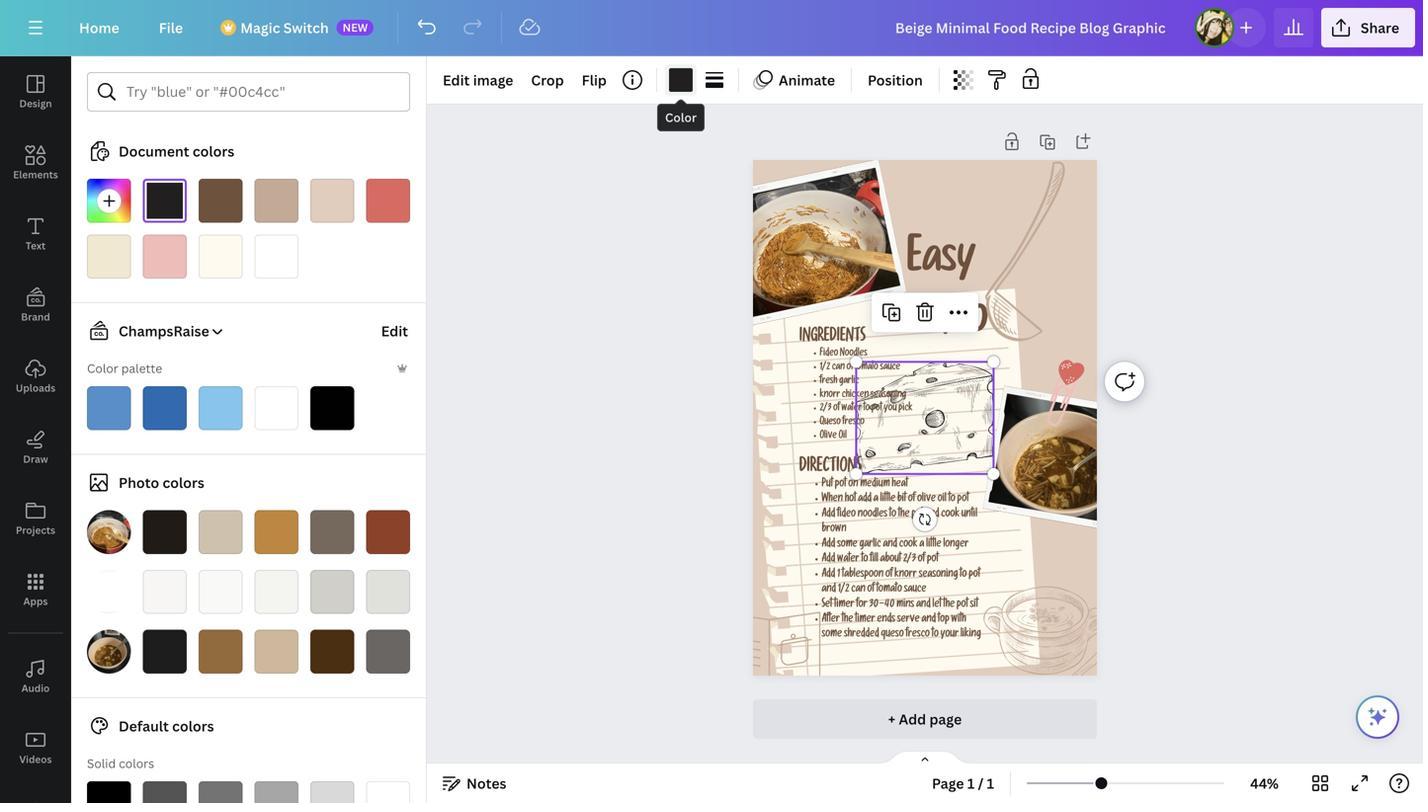 Task type: vqa. For each thing, say whether or not it's contained in the screenshot.
#e1e1dc image
yes



Task type: locate. For each thing, give the bounding box(es) containing it.
2 horizontal spatial 1
[[987, 775, 995, 793]]

can up fresh
[[832, 363, 845, 373]]

switch
[[284, 18, 329, 37]]

cook up the about
[[900, 540, 918, 551]]

dark gray #545454 image
[[143, 782, 187, 804]]

pot left you
[[872, 404, 883, 415]]

1 horizontal spatial can
[[852, 585, 866, 596]]

0 vertical spatial edit
[[443, 71, 470, 89]]

fideo down ingredients
[[820, 349, 839, 360]]

after
[[822, 615, 840, 626]]

longer
[[944, 540, 969, 551]]

edit image button
[[435, 64, 521, 96]]

fideo
[[907, 302, 989, 347], [820, 349, 839, 360]]

gray #737373 image
[[199, 782, 243, 804], [199, 782, 243, 804]]

0 horizontal spatial 1
[[838, 570, 841, 581]]

fideo
[[838, 510, 856, 521]]

1 right /
[[987, 775, 995, 793]]

to down chicken
[[864, 404, 870, 415]]

projects button
[[0, 484, 71, 555]]

#d1c1ab image
[[199, 511, 243, 555]]

0 vertical spatial 1/2
[[820, 363, 831, 373]]

new
[[343, 20, 368, 35]]

water down chicken
[[842, 404, 862, 415]]

0 vertical spatial tomato
[[855, 363, 879, 373]]

tomato up 40
[[877, 585, 903, 596]]

#221a16 image
[[143, 511, 187, 555]]

44%
[[1251, 775, 1279, 793]]

#6a6663 image
[[366, 630, 410, 674], [366, 630, 410, 674]]

1/2 down tablespoon
[[838, 585, 850, 596]]

design button
[[0, 56, 71, 128]]

fresco
[[843, 418, 865, 428], [906, 630, 930, 641]]

1 vertical spatial tomato
[[877, 585, 903, 596]]

1 horizontal spatial fideo
[[907, 302, 989, 347]]

seasoning up let
[[919, 570, 959, 581]]

timer right set
[[835, 600, 855, 611]]

edit inside the edit button
[[381, 322, 408, 341]]

1 vertical spatial 1/2
[[838, 585, 850, 596]]

edit inside edit image dropdown button
[[443, 71, 470, 89]]

#e4ccbc image
[[310, 179, 354, 223], [310, 179, 354, 223]]

#986934 image
[[199, 630, 243, 674], [199, 630, 243, 674]]

design
[[19, 97, 52, 110]]

little left bit
[[881, 495, 896, 506]]

document colors
[[119, 142, 235, 161]]

knorr down the about
[[895, 570, 917, 581]]

1 vertical spatial timer
[[856, 615, 876, 626]]

0 horizontal spatial fideo
[[820, 349, 839, 360]]

apps
[[23, 595, 48, 609]]

#d0cfc8 image
[[310, 571, 354, 615]]

#c8a994 image
[[255, 179, 299, 223]]

1 vertical spatial edit
[[381, 322, 408, 341]]

0 vertical spatial fresco
[[843, 418, 865, 428]]

0 horizontal spatial seasoning
[[871, 391, 907, 401]]

1 vertical spatial 2/3
[[904, 555, 917, 566]]

put
[[822, 480, 833, 491]]

garlic inside fideo noodles 1/2 can of tomato sauce fresh garlic knorr chicken seasoning 2/3 of water to pot you pick queso fresco olive oil
[[840, 377, 859, 387]]

sauce up the mins
[[904, 585, 927, 596]]

0 vertical spatial the
[[899, 510, 910, 521]]

fideo noodles 1/2 can of tomato sauce fresh garlic knorr chicken seasoning 2/3 of water to pot you pick queso fresco olive oil
[[820, 349, 913, 442]]

#4890cd image
[[87, 387, 131, 431]]

#d0cfc8 image
[[310, 571, 354, 615]]

1 horizontal spatial seasoning
[[919, 570, 959, 581]]

1 vertical spatial fideo
[[820, 349, 839, 360]]

1 vertical spatial color
[[87, 360, 118, 377]]

to left the fill
[[862, 555, 869, 566]]

0 vertical spatial timer
[[835, 600, 855, 611]]

of right the about
[[918, 555, 926, 566]]

edit for edit image
[[443, 71, 470, 89]]

1/2 up fresh
[[820, 363, 831, 373]]

the down bit
[[899, 510, 910, 521]]

set
[[822, 600, 833, 611]]

the right after
[[842, 615, 854, 626]]

+ add page button
[[753, 700, 1098, 740]]

home
[[79, 18, 119, 37]]

#4f2d0b image
[[310, 630, 354, 674]]

2/3
[[820, 404, 832, 415], [904, 555, 917, 566]]

little left "longer"
[[927, 540, 942, 551]]

1/2 inside fideo noodles 1/2 can of tomato sauce fresh garlic knorr chicken seasoning 2/3 of water to pot you pick queso fresco olive oil
[[820, 363, 831, 373]]

solid
[[87, 756, 116, 772]]

cook
[[942, 510, 960, 521], [900, 540, 918, 551]]

photo
[[119, 474, 159, 492]]

#f4f4f1 image
[[255, 571, 299, 615], [255, 571, 299, 615]]

1 vertical spatial a
[[920, 540, 925, 551]]

color
[[665, 109, 697, 126], [87, 360, 118, 377]]

colors for default colors
[[172, 717, 214, 736]]

a left "longer"
[[920, 540, 925, 551]]

1 vertical spatial sauce
[[904, 585, 927, 596]]

add
[[858, 495, 872, 506]]

1 horizontal spatial fresco
[[906, 630, 930, 641]]

#78695c image
[[310, 511, 354, 555], [310, 511, 354, 555]]

#231f20 image
[[669, 68, 693, 92], [143, 179, 187, 223], [143, 179, 187, 223]]

colors right default
[[172, 717, 214, 736]]

0 horizontal spatial cook
[[900, 540, 918, 551]]

of down the about
[[886, 570, 893, 581]]

garlic
[[840, 377, 859, 387], [860, 540, 882, 551]]

1 horizontal spatial timer
[[856, 615, 876, 626]]

flip button
[[574, 64, 615, 96]]

seasoning up you
[[871, 391, 907, 401]]

#4890cd image
[[87, 387, 131, 431]]

oil
[[839, 432, 847, 442]]

fresco up oil
[[843, 418, 865, 428]]

water up tablespoon
[[838, 555, 860, 566]]

1 vertical spatial can
[[852, 585, 866, 596]]

olive
[[918, 495, 936, 506]]

#725039 image
[[199, 179, 243, 223], [199, 179, 243, 223]]

solid colors
[[87, 756, 154, 772]]

some down after
[[822, 630, 842, 641]]

seasoning inside fideo noodles 1/2 can of tomato sauce fresh garlic knorr chicken seasoning 2/3 of water to pot you pick queso fresco olive oil
[[871, 391, 907, 401]]

colors for photo colors
[[163, 474, 204, 492]]

color left 'palette'
[[87, 360, 118, 377]]

1
[[838, 570, 841, 581], [968, 775, 975, 793], [987, 775, 995, 793]]

gray #a6a6a6 image
[[255, 782, 299, 804]]

knorr down fresh
[[820, 391, 841, 401]]

colors
[[193, 142, 235, 161], [163, 474, 204, 492], [172, 717, 214, 736], [119, 756, 154, 772]]

#75c6ef image
[[199, 387, 243, 431], [199, 387, 243, 431]]

0 vertical spatial cook
[[942, 510, 960, 521]]

#c8a994 image
[[255, 179, 299, 223]]

of up 30-
[[868, 585, 875, 596]]

0 vertical spatial 2/3
[[820, 404, 832, 415]]

0 horizontal spatial sauce
[[880, 363, 901, 373]]

noodles
[[840, 349, 868, 360]]

0 vertical spatial garlic
[[840, 377, 859, 387]]

audio
[[21, 682, 50, 696]]

cook down oil
[[942, 510, 960, 521]]

1 horizontal spatial a
[[920, 540, 925, 551]]

garlic up chicken
[[840, 377, 859, 387]]

tomato inside put pot on medium heat when hot add a little bit of olive oil to pot add fideo noodles to the pot and cook until brown add some garlic and cook a little longer add water to fill about 2/3 of pot add 1 tablespoon of knorr seasoning to pot and 1/2 can of tomato sauce set timer for 30-40 mins and let the pot sit after the timer ends serve and top with some shredded queso fresco to your liking
[[877, 585, 903, 596]]

pot inside fideo noodles 1/2 can of tomato sauce fresh garlic knorr chicken seasoning 2/3 of water to pot you pick queso fresco olive oil
[[872, 404, 883, 415]]

you
[[884, 404, 897, 415]]

position
[[868, 71, 923, 89]]

color down #231f20 image on the top
[[665, 109, 697, 126]]

garlic up the fill
[[860, 540, 882, 551]]

of
[[847, 363, 854, 373], [834, 404, 840, 415], [909, 495, 916, 506], [918, 555, 926, 566], [886, 570, 893, 581], [868, 585, 875, 596]]

a
[[874, 495, 879, 506], [920, 540, 925, 551]]

fresco down serve
[[906, 630, 930, 641]]

easy
[[907, 242, 976, 287]]

document
[[119, 142, 189, 161]]

0 horizontal spatial fresco
[[843, 418, 865, 428]]

color for color palette
[[87, 360, 118, 377]]

seasoning
[[871, 391, 907, 401], [919, 570, 959, 581]]

champsraise
[[119, 322, 209, 341]]

knorr
[[820, 391, 841, 401], [895, 570, 917, 581]]

olive
[[820, 432, 837, 442]]

to right oil
[[949, 495, 956, 506]]

of down noodles at the right
[[847, 363, 854, 373]]

videos button
[[0, 713, 71, 784]]

fresh
[[820, 377, 838, 387]]

for
[[857, 600, 868, 611]]

light gray #d9d9d9 image
[[310, 782, 354, 804], [310, 782, 354, 804]]

to left the your
[[932, 630, 939, 641]]

#f9f9f7 image
[[199, 571, 243, 615]]

1 inside put pot on medium heat when hot add a little bit of olive oil to pot add fideo noodles to the pot and cook until brown add some garlic and cook a little longer add water to fill about 2/3 of pot add 1 tablespoon of knorr seasoning to pot and 1/2 can of tomato sauce set timer for 30-40 mins and let the pot sit after the timer ends serve and top with some shredded queso fresco to your liking
[[838, 570, 841, 581]]

the right let
[[944, 600, 955, 611]]

some down brown
[[838, 540, 858, 551]]

#010101 image
[[310, 387, 354, 431], [310, 387, 354, 431]]

0 horizontal spatial color
[[87, 360, 118, 377]]

medium
[[861, 480, 890, 491]]

1 left tablespoon
[[838, 570, 841, 581]]

on
[[849, 480, 859, 491]]

can up for
[[852, 585, 866, 596]]

0 vertical spatial knorr
[[820, 391, 841, 401]]

white #ffffff image
[[366, 782, 410, 804]]

0 horizontal spatial 1/2
[[820, 363, 831, 373]]

1 vertical spatial garlic
[[860, 540, 882, 551]]

colors for solid colors
[[119, 756, 154, 772]]

1 horizontal spatial cook
[[942, 510, 960, 521]]

0 vertical spatial a
[[874, 495, 879, 506]]

1 vertical spatial seasoning
[[919, 570, 959, 581]]

and up the about
[[883, 540, 898, 551]]

1 horizontal spatial 1/2
[[838, 585, 850, 596]]

1 horizontal spatial edit
[[443, 71, 470, 89]]

#943c21 image
[[366, 511, 410, 555], [366, 511, 410, 555]]

1 horizontal spatial sauce
[[904, 585, 927, 596]]

noodles
[[858, 510, 888, 521]]

white #ffffff image
[[366, 782, 410, 804]]

0 vertical spatial some
[[838, 540, 858, 551]]

0 vertical spatial fideo
[[907, 302, 989, 347]]

about
[[881, 555, 902, 566]]

1/2 inside put pot on medium heat when hot add a little bit of olive oil to pot add fideo noodles to the pot and cook until brown add some garlic and cook a little longer add water to fill about 2/3 of pot add 1 tablespoon of knorr seasoning to pot and 1/2 can of tomato sauce set timer for 30-40 mins and let the pot sit after the timer ends serve and top with some shredded queso fresco to your liking
[[838, 585, 850, 596]]

gray #a6a6a6 image
[[255, 782, 299, 804]]

1 horizontal spatial little
[[927, 540, 942, 551]]

image
[[473, 71, 514, 89]]

and left top
[[922, 615, 936, 626]]

audio button
[[0, 642, 71, 713]]

#221a16 image
[[143, 511, 187, 555]]

#f3e8d0 image
[[87, 235, 131, 279], [87, 235, 131, 279]]

/
[[978, 775, 984, 793]]

magic
[[240, 18, 280, 37]]

0 vertical spatial color
[[665, 109, 697, 126]]

fideo down easy
[[907, 302, 989, 347]]

and
[[925, 510, 940, 521], [883, 540, 898, 551], [822, 585, 837, 596], [917, 600, 931, 611], [922, 615, 936, 626]]

#f9f9f7 image
[[199, 571, 243, 615]]

#ffffff image
[[255, 235, 299, 279], [255, 235, 299, 279], [255, 387, 299, 431]]

Try "blue" or "#00c4cc" search field
[[127, 73, 397, 111]]

1 horizontal spatial 2/3
[[904, 555, 917, 566]]

timer down for
[[856, 615, 876, 626]]

2/3 right the about
[[904, 555, 917, 566]]

home link
[[63, 8, 135, 47]]

0 horizontal spatial the
[[842, 615, 854, 626]]

0 vertical spatial can
[[832, 363, 845, 373]]

1 vertical spatial water
[[838, 555, 860, 566]]

page 1 / 1
[[932, 775, 995, 793]]

draw button
[[0, 412, 71, 484]]

0 vertical spatial sauce
[[880, 363, 901, 373]]

#e5645e image
[[366, 179, 410, 223]]

0 horizontal spatial little
[[881, 495, 896, 506]]

edit button
[[379, 311, 410, 351]]

colors right the photo
[[163, 474, 204, 492]]

1/2
[[820, 363, 831, 373], [838, 585, 850, 596]]

1 horizontal spatial knorr
[[895, 570, 917, 581]]

1 vertical spatial knorr
[[895, 570, 917, 581]]

0 horizontal spatial edit
[[381, 322, 408, 341]]

colors right document
[[193, 142, 235, 161]]

pot left sit
[[957, 600, 969, 611]]

0 vertical spatial water
[[842, 404, 862, 415]]

fideo inside fideo noodles 1/2 can of tomato sauce fresh garlic knorr chicken seasoning 2/3 of water to pot you pick queso fresco olive oil
[[820, 349, 839, 360]]

can inside put pot on medium heat when hot add a little bit of olive oil to pot add fideo noodles to the pot and cook until brown add some garlic and cook a little longer add water to fill about 2/3 of pot add 1 tablespoon of knorr seasoning to pot and 1/2 can of tomato sauce set timer for 30-40 mins and let the pot sit after the timer ends serve and top with some shredded queso fresco to your liking
[[852, 585, 866, 596]]

0 horizontal spatial can
[[832, 363, 845, 373]]

edit
[[443, 71, 470, 89], [381, 322, 408, 341]]

1 vertical spatial some
[[822, 630, 842, 641]]

pot up until
[[958, 495, 969, 506]]

shredded
[[844, 630, 880, 641]]

0 horizontal spatial 2/3
[[820, 404, 832, 415]]

1 vertical spatial little
[[927, 540, 942, 551]]

water
[[842, 404, 862, 415], [838, 555, 860, 566]]

0 horizontal spatial knorr
[[820, 391, 841, 401]]

serve
[[898, 615, 920, 626]]

#fffaef image
[[199, 235, 243, 279], [199, 235, 243, 279]]

sauce up you
[[880, 363, 901, 373]]

black #000000 image
[[87, 782, 131, 804]]

grey line cookbook icon isolated on white background. cooking book icon. recipe book. fork and knife icons. cutlery symbol.  vector illustration image
[[719, 612, 821, 690]]

1 horizontal spatial color
[[665, 109, 697, 126]]

1 vertical spatial fresco
[[906, 630, 930, 641]]

a right add
[[874, 495, 879, 506]]

2/3 up queso
[[820, 404, 832, 415]]

0 vertical spatial seasoning
[[871, 391, 907, 401]]

#c48433 image
[[255, 511, 299, 555], [255, 511, 299, 555]]

#d1c1ab image
[[199, 511, 243, 555]]

1 left /
[[968, 775, 975, 793]]

Design title text field
[[880, 8, 1187, 47]]

mins
[[897, 600, 915, 611]]

timer
[[835, 600, 855, 611], [856, 615, 876, 626]]

2/3 inside fideo noodles 1/2 can of tomato sauce fresh garlic knorr chicken seasoning 2/3 of water to pot you pick queso fresco olive oil
[[820, 404, 832, 415]]

pot
[[872, 404, 883, 415], [835, 480, 847, 491], [958, 495, 969, 506], [912, 510, 924, 521], [927, 555, 939, 566], [969, 570, 981, 581], [957, 600, 969, 611]]

pot up sit
[[969, 570, 981, 581]]

tomato down noodles at the right
[[855, 363, 879, 373]]

colors right solid
[[119, 756, 154, 772]]

2 horizontal spatial the
[[944, 600, 955, 611]]



Task type: describe. For each thing, give the bounding box(es) containing it.
videos
[[19, 753, 52, 767]]

sauce inside fideo noodles 1/2 can of tomato sauce fresh garlic knorr chicken seasoning 2/3 of water to pot you pick queso fresco olive oil
[[880, 363, 901, 373]]

draw
[[23, 453, 48, 466]]

text button
[[0, 199, 71, 270]]

1 horizontal spatial the
[[899, 510, 910, 521]]

page
[[932, 775, 965, 793]]

to right noodles
[[890, 510, 897, 521]]

0 vertical spatial little
[[881, 495, 896, 506]]

to down "longer"
[[960, 570, 967, 581]]

animate
[[779, 71, 836, 89]]

top
[[938, 615, 950, 626]]

of right bit
[[909, 495, 916, 506]]

#166bb5 image
[[143, 387, 187, 431]]

0 horizontal spatial timer
[[835, 600, 855, 611]]

#f6bbb7 image
[[143, 235, 187, 279]]

#f7f6f5 image
[[143, 571, 187, 615]]

#d2b799 image
[[255, 630, 299, 674]]

animate button
[[747, 64, 843, 96]]

edit for edit
[[381, 322, 408, 341]]

bit
[[898, 495, 907, 506]]

notes
[[467, 775, 507, 793]]

elements button
[[0, 128, 71, 199]]

#e5645e image
[[366, 179, 410, 223]]

flip
[[582, 71, 607, 89]]

knorr inside put pot on medium heat when hot add a little bit of olive oil to pot add fideo noodles to the pot and cook until brown add some garlic and cook a little longer add water to fill about 2/3 of pot add 1 tablespoon of knorr seasoning to pot and 1/2 can of tomato sauce set timer for 30-40 mins and let the pot sit after the timer ends serve and top with some shredded queso fresco to your liking
[[895, 570, 917, 581]]

position button
[[860, 64, 931, 96]]

brand
[[21, 310, 50, 324]]

30-
[[870, 600, 885, 611]]

#e1e1dc image
[[366, 571, 410, 615]]

default colors
[[119, 717, 214, 736]]

notes button
[[435, 768, 515, 800]]

pot down olive
[[912, 510, 924, 521]]

of up queso
[[834, 404, 840, 415]]

add a new color image
[[87, 179, 131, 223]]

#231f20 image
[[669, 68, 693, 92]]

main menu bar
[[0, 0, 1424, 56]]

heat
[[892, 480, 909, 491]]

put pot on medium heat when hot add a little bit of olive oil to pot add fideo noodles to the pot and cook until brown add some garlic and cook a little longer add water to fill about 2/3 of pot add 1 tablespoon of knorr seasoning to pot and 1/2 can of tomato sauce set timer for 30-40 mins and let the pot sit after the timer ends serve and top with some shredded queso fresco to your liking
[[822, 480, 982, 641]]

#d2b799 image
[[255, 630, 299, 674]]

1 vertical spatial cook
[[900, 540, 918, 551]]

1 vertical spatial the
[[944, 600, 955, 611]]

oil
[[938, 495, 947, 506]]

palette
[[121, 360, 162, 377]]

file button
[[143, 8, 199, 47]]

sauce inside put pot on medium heat when hot add a little bit of olive oil to pot add fideo noodles to the pot and cook until brown add some garlic and cook a little longer add water to fill about 2/3 of pot add 1 tablespoon of knorr seasoning to pot and 1/2 can of tomato sauce set timer for 30-40 mins and let the pot sit after the timer ends serve and top with some shredded queso fresco to your liking
[[904, 585, 927, 596]]

chicken
[[842, 391, 869, 401]]

pot left on
[[835, 480, 847, 491]]

0 horizontal spatial a
[[874, 495, 879, 506]]

champsraise button
[[79, 319, 225, 343]]

uploads button
[[0, 341, 71, 412]]

2/3 inside put pot on medium heat when hot add a little bit of olive oil to pot add fideo noodles to the pot and cook until brown add some garlic and cook a little longer add water to fill about 2/3 of pot add 1 tablespoon of knorr seasoning to pot and 1/2 can of tomato sauce set timer for 30-40 mins and let the pot sit after the timer ends serve and top with some shredded queso fresco to your liking
[[904, 555, 917, 566]]

share
[[1361, 18, 1400, 37]]

canva assistant image
[[1366, 706, 1390, 730]]

#1d1d1e image
[[143, 630, 187, 674]]

fideo for fideo noodles 1/2 can of tomato sauce fresh garlic knorr chicken seasoning 2/3 of water to pot you pick queso fresco olive oil
[[820, 349, 839, 360]]

sit
[[971, 600, 979, 611]]

colors for document colors
[[193, 142, 235, 161]]

black #000000 image
[[87, 782, 131, 804]]

+ add page
[[889, 710, 962, 729]]

fideo for fideo
[[907, 302, 989, 347]]

uploads
[[16, 382, 56, 395]]

40
[[885, 600, 895, 611]]

knorr inside fideo noodles 1/2 can of tomato sauce fresh garlic knorr chicken seasoning 2/3 of water to pot you pick queso fresco olive oil
[[820, 391, 841, 401]]

#4f2d0b image
[[310, 630, 354, 674]]

and down olive
[[925, 510, 940, 521]]

let
[[933, 600, 942, 611]]

seasoning inside put pot on medium heat when hot add a little bit of olive oil to pot add fideo noodles to the pot and cook until brown add some garlic and cook a little longer add water to fill about 2/3 of pot add 1 tablespoon of knorr seasoning to pot and 1/2 can of tomato sauce set timer for 30-40 mins and let the pot sit after the timer ends serve and top with some shredded queso fresco to your liking
[[919, 570, 959, 581]]

file
[[159, 18, 183, 37]]

apps button
[[0, 555, 71, 626]]

1 horizontal spatial 1
[[968, 775, 975, 793]]

hot
[[845, 495, 857, 506]]

brand button
[[0, 270, 71, 341]]

#ffffff image
[[255, 387, 299, 431]]

2 vertical spatial the
[[842, 615, 854, 626]]

queso
[[881, 630, 904, 641]]

tablespoon
[[842, 570, 884, 581]]

44% button
[[1233, 768, 1297, 800]]

and up set
[[822, 585, 837, 596]]

pick
[[899, 404, 913, 415]]

and left let
[[917, 600, 931, 611]]

page
[[930, 710, 962, 729]]

garlic inside put pot on medium heat when hot add a little bit of olive oil to pot add fideo noodles to the pot and cook until brown add some garlic and cook a little longer add water to fill about 2/3 of pot add 1 tablespoon of knorr seasoning to pot and 1/2 can of tomato sauce set timer for 30-40 mins and let the pot sit after the timer ends serve and top with some shredded queso fresco to your liking
[[860, 540, 882, 551]]

side panel tab list
[[0, 56, 71, 804]]

projects
[[16, 524, 55, 537]]

#e1e1dc image
[[366, 571, 410, 615]]

#1d1d1e image
[[143, 630, 187, 674]]

crop
[[531, 71, 564, 89]]

laddle icon image
[[946, 157, 1136, 356]]

queso
[[820, 418, 841, 428]]

your
[[941, 630, 959, 641]]

+
[[889, 710, 896, 729]]

elements
[[13, 168, 58, 181]]

color for color
[[665, 109, 697, 126]]

magic switch
[[240, 18, 329, 37]]

add inside button
[[899, 710, 927, 729]]

water inside put pot on medium heat when hot add a little bit of olive oil to pot add fideo noodles to the pot and cook until brown add some garlic and cook a little longer add water to fill about 2/3 of pot add 1 tablespoon of knorr seasoning to pot and 1/2 can of tomato sauce set timer for 30-40 mins and let the pot sit after the timer ends serve and top with some shredded queso fresco to your liking
[[838, 555, 860, 566]]

edit image
[[443, 71, 514, 89]]

tomato inside fideo noodles 1/2 can of tomato sauce fresh garlic knorr chicken seasoning 2/3 of water to pot you pick queso fresco olive oil
[[855, 363, 879, 373]]

with
[[952, 615, 967, 626]]

fresco inside fideo noodles 1/2 can of tomato sauce fresh garlic knorr chicken seasoning 2/3 of water to pot you pick queso fresco olive oil
[[843, 418, 865, 428]]

photo colors
[[119, 474, 204, 492]]

fresco inside put pot on medium heat when hot add a little bit of olive oil to pot add fideo noodles to the pot and cook until brown add some garlic and cook a little longer add water to fill about 2/3 of pot add 1 tablespoon of knorr seasoning to pot and 1/2 can of tomato sauce set timer for 30-40 mins and let the pot sit after the timer ends serve and top with some shredded queso fresco to your liking
[[906, 630, 930, 641]]

default
[[119, 717, 169, 736]]

can inside fideo noodles 1/2 can of tomato sauce fresh garlic knorr chicken seasoning 2/3 of water to pot you pick queso fresco olive oil
[[832, 363, 845, 373]]

to inside fideo noodles 1/2 can of tomato sauce fresh garlic knorr chicken seasoning 2/3 of water to pot you pick queso fresco olive oil
[[864, 404, 870, 415]]

#f7f6f5 image
[[143, 571, 187, 615]]

#f6bbb7 image
[[143, 235, 187, 279]]

when
[[822, 495, 843, 506]]

directions
[[800, 460, 862, 478]]

pot right the about
[[927, 555, 939, 566]]

color palette
[[87, 360, 162, 377]]

until
[[962, 510, 978, 521]]

liking
[[961, 630, 982, 641]]

show pages image
[[878, 750, 973, 766]]

ends
[[878, 615, 896, 626]]

water inside fideo noodles 1/2 can of tomato sauce fresh garlic knorr chicken seasoning 2/3 of water to pot you pick queso fresco olive oil
[[842, 404, 862, 415]]

add a new color image
[[87, 179, 131, 223]]

dark gray #545454 image
[[143, 782, 187, 804]]

text
[[26, 239, 46, 253]]

#166bb5 image
[[143, 387, 187, 431]]

crop button
[[523, 64, 572, 96]]

share button
[[1322, 8, 1416, 47]]

fill
[[871, 555, 879, 566]]



